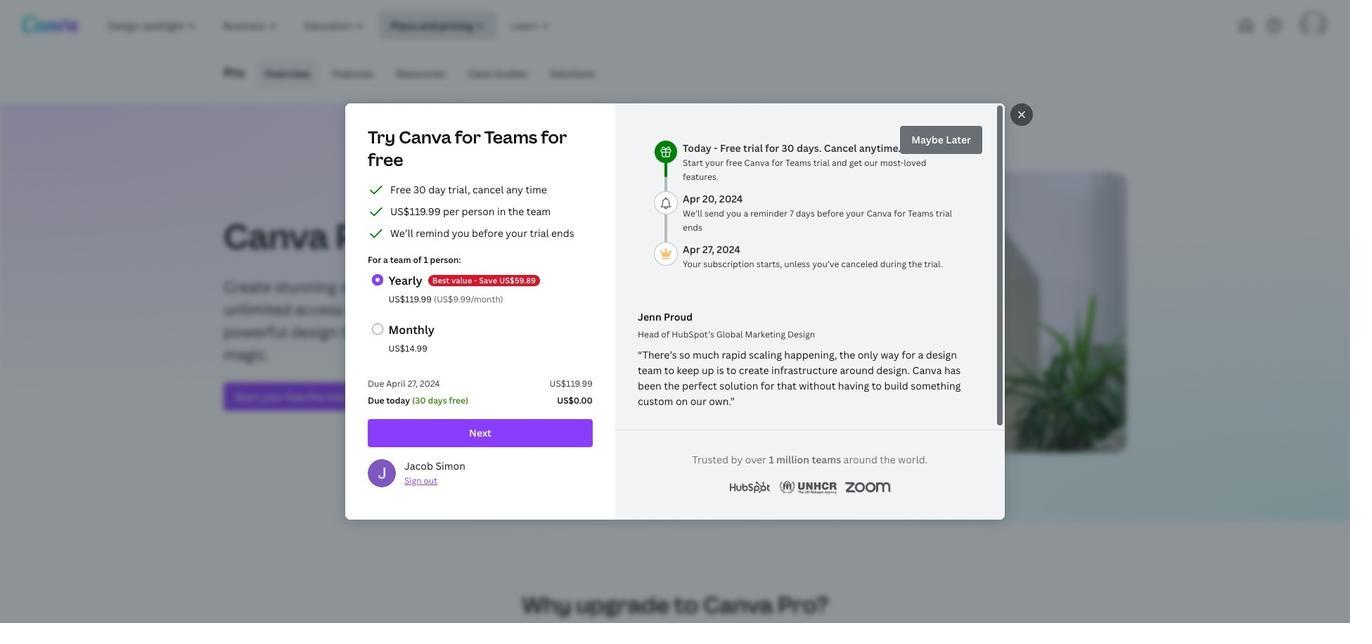 Task type: vqa. For each thing, say whether or not it's contained in the screenshot.
the top level navigation element
yes



Task type: locate. For each thing, give the bounding box(es) containing it.
menu bar
[[251, 59, 604, 87]]

top level navigation element
[[96, 11, 610, 39]]



